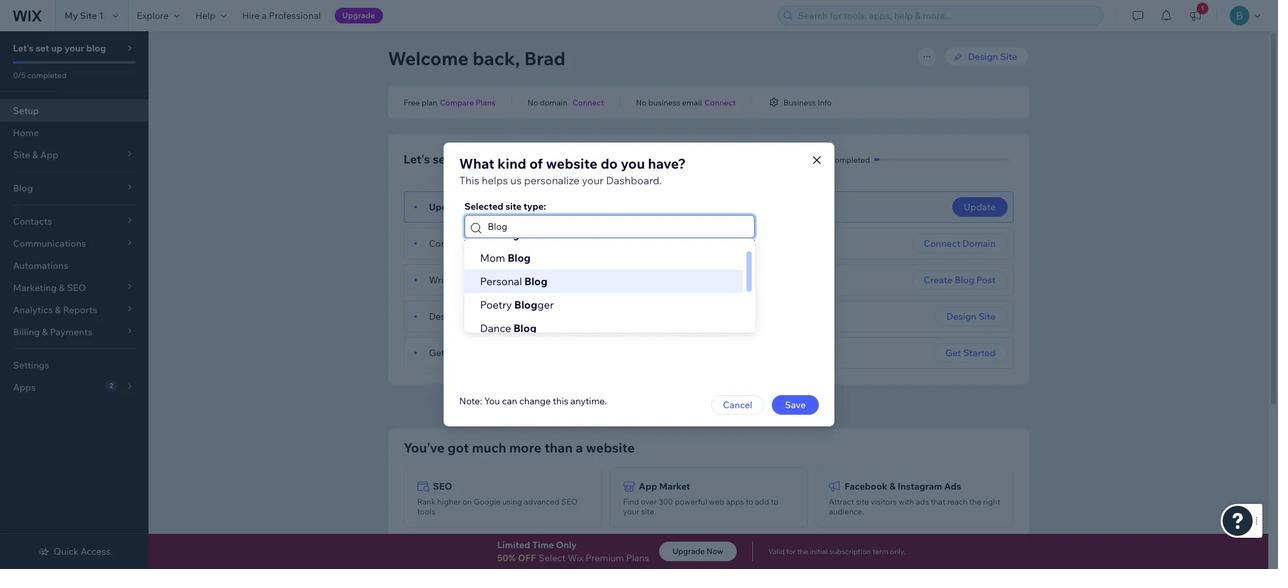 Task type: vqa. For each thing, say whether or not it's contained in the screenshot.
Wix Owner app at the bottom
yes



Task type: locate. For each thing, give the bounding box(es) containing it.
0 vertical spatial site
[[506, 201, 522, 212]]

market
[[660, 481, 690, 493]]

the left right
[[970, 497, 982, 507]]

wix
[[613, 401, 630, 413], [433, 549, 450, 560], [568, 553, 584, 564]]

upgrade right professional
[[342, 10, 375, 20]]

site
[[506, 201, 522, 212], [856, 497, 869, 507]]

1 vertical spatial completed
[[831, 155, 870, 165]]

mom blog
[[480, 252, 531, 265]]

settings link
[[0, 355, 149, 377]]

type:
[[524, 201, 546, 212]]

0 vertical spatial a
[[262, 10, 267, 22]]

0/5
[[13, 70, 26, 80], [817, 155, 829, 165]]

0 vertical spatial website
[[546, 155, 598, 172]]

to right add
[[771, 497, 779, 507]]

blog down the post
[[514, 298, 538, 312]]

let's up setup at the left
[[13, 42, 34, 54]]

tools.
[[417, 507, 437, 517]]

compare plans link
[[440, 96, 496, 108]]

helps
[[482, 174, 508, 187]]

a right the hire
[[262, 10, 267, 22]]

1 horizontal spatial plans
[[626, 553, 649, 564]]

2 vertical spatial site
[[979, 311, 996, 323]]

1 connect link from the left
[[573, 96, 604, 108]]

2 connect link from the left
[[705, 96, 736, 108]]

plans right premium
[[626, 553, 649, 564]]

1 horizontal spatial the
[[970, 497, 982, 507]]

option containing personal
[[465, 270, 744, 293]]

1 horizontal spatial let's set up your blog
[[404, 152, 523, 167]]

design site button
[[935, 307, 1008, 326]]

1 vertical spatial seo
[[561, 497, 578, 507]]

have?
[[648, 155, 686, 172]]

1 horizontal spatial a
[[468, 238, 473, 250]]

option
[[465, 270, 744, 293]]

the
[[970, 497, 982, 507], [798, 547, 809, 557]]

automations link
[[0, 255, 149, 277]]

1 vertical spatial let's
[[404, 152, 430, 167]]

blog for mom
[[508, 252, 531, 265]]

upgrade now button
[[660, 542, 737, 562]]

design down 'search for tools, apps, help & more...' field
[[968, 51, 998, 63]]

rank higher on google using advanced seo tools.
[[417, 497, 578, 517]]

1 vertical spatial site
[[1000, 51, 1018, 63]]

1 horizontal spatial site
[[856, 497, 869, 507]]

inbox
[[845, 549, 869, 560]]

design site down 'search for tools, apps, help & more...' field
[[968, 51, 1018, 63]]

automations
[[13, 260, 68, 272]]

powerful
[[675, 497, 707, 507]]

note:
[[459, 396, 482, 407]]

1 vertical spatial upgrade
[[673, 547, 705, 557]]

plans right compare
[[476, 97, 496, 107]]

0 vertical spatial upgrade
[[342, 10, 375, 20]]

0 vertical spatial the
[[970, 497, 982, 507]]

up up this
[[453, 152, 467, 167]]

1 vertical spatial on
[[463, 497, 472, 507]]

1 vertical spatial plans
[[626, 553, 649, 564]]

0 horizontal spatial seo
[[433, 481, 452, 493]]

1 vertical spatial with
[[899, 497, 915, 507]]

0 horizontal spatial upgrade
[[342, 10, 375, 20]]

completed up setup at the left
[[27, 70, 67, 80]]

domain up mom blog
[[508, 238, 540, 250]]

0 vertical spatial on
[[474, 347, 485, 359]]

0 vertical spatial google
[[487, 347, 518, 359]]

0 horizontal spatial up
[[51, 42, 62, 54]]

blog down my site 1
[[86, 42, 106, 54]]

Enter your business or website type field
[[484, 216, 751, 238]]

1 horizontal spatial ads
[[945, 481, 962, 493]]

1 horizontal spatial connect link
[[705, 96, 736, 108]]

connect right email
[[705, 97, 736, 107]]

2 horizontal spatial site
[[1000, 51, 1018, 63]]

on inside rank higher on google using advanced seo tools.
[[463, 497, 472, 507]]

pr
[[480, 228, 494, 241]]

0 vertical spatial ads
[[945, 481, 962, 493]]

app market
[[639, 481, 690, 493]]

brad
[[524, 47, 566, 70]]

design site link
[[945, 47, 1029, 66]]

blog inside button
[[955, 274, 975, 286]]

1 vertical spatial site
[[856, 497, 869, 507]]

0 vertical spatial completed
[[27, 70, 67, 80]]

wix inside limited time only 50% off select wix premium plans
[[568, 553, 584, 564]]

300
[[659, 497, 673, 507]]

completed
[[27, 70, 67, 80], [831, 155, 870, 165]]

your left site.
[[623, 507, 640, 517]]

over
[[641, 497, 657, 507]]

1 vertical spatial the
[[798, 547, 809, 557]]

let's
[[13, 42, 34, 54], [404, 152, 430, 167]]

1 horizontal spatial on
[[474, 347, 485, 359]]

0 horizontal spatial completed
[[27, 70, 67, 80]]

blog for create
[[955, 274, 975, 286]]

0 horizontal spatial to
[[746, 497, 754, 507]]

site down facebook at the bottom right of the page
[[856, 497, 869, 507]]

google
[[487, 347, 518, 359], [474, 497, 501, 507], [639, 549, 671, 560]]

1 vertical spatial ads
[[673, 549, 690, 560]]

wix left stands
[[613, 401, 630, 413]]

with right stands
[[663, 401, 682, 413]]

blog up ger
[[525, 275, 548, 288]]

design site up the get started
[[947, 311, 996, 323]]

show your support button
[[723, 401, 806, 413]]

business info
[[784, 97, 832, 107]]

design inside button
[[947, 311, 977, 323]]

0 vertical spatial with
[[663, 401, 682, 413]]

1 horizontal spatial no
[[636, 97, 647, 107]]

website
[[546, 155, 598, 172], [482, 311, 515, 323], [586, 440, 635, 456]]

0 vertical spatial 0/5
[[13, 70, 26, 80]]

0 horizontal spatial let's
[[13, 42, 34, 54]]

update inside 'button'
[[964, 201, 996, 213]]

post
[[516, 274, 535, 286]]

connect link for no business email connect
[[705, 96, 736, 108]]

google for higher
[[474, 497, 501, 507]]

0 horizontal spatial site
[[506, 201, 522, 212]]

google left using
[[474, 497, 501, 507]]

0/5 down info
[[817, 155, 829, 165]]

my
[[65, 10, 78, 22]]

post
[[977, 274, 996, 286]]

ads up the reach
[[945, 481, 962, 493]]

more
[[509, 440, 542, 456]]

0 horizontal spatial set
[[36, 42, 49, 54]]

to
[[746, 497, 754, 507], [771, 497, 779, 507]]

0 horizontal spatial connect link
[[573, 96, 604, 108]]

only.
[[890, 547, 906, 557]]

google down site.
[[639, 549, 671, 560]]

subscription
[[830, 547, 871, 557]]

Search for tools, apps, help & more... field
[[794, 7, 1099, 25]]

connect a custom domain
[[429, 238, 540, 250]]

0/5 completed down info
[[817, 155, 870, 165]]

0 horizontal spatial let's set up your blog
[[13, 42, 106, 54]]

0/5 completed up setup at the left
[[13, 70, 67, 80]]

completed down info
[[831, 155, 870, 165]]

set up setup at the left
[[36, 42, 49, 54]]

0 vertical spatial set
[[36, 42, 49, 54]]

1 vertical spatial let's set up your blog
[[404, 152, 523, 167]]

let's set up your blog up this
[[404, 152, 523, 167]]

1 no from the left
[[528, 97, 538, 107]]

wix inside button
[[433, 549, 450, 560]]

valid for the initial subscription term only.
[[769, 547, 906, 557]]

1 to from the left
[[746, 497, 754, 507]]

custom
[[475, 238, 506, 250]]

site inside attract site visitors with ads that reach the right audience.
[[856, 497, 869, 507]]

business
[[784, 97, 816, 107]]

what
[[459, 155, 495, 172]]

with inside attract site visitors with ads that reach the right audience.
[[899, 497, 915, 507]]

connect up create
[[924, 238, 961, 250]]

0 horizontal spatial get
[[429, 347, 445, 359]]

with
[[663, 401, 682, 413], [899, 497, 915, 507]]

wix left owner
[[433, 549, 450, 560]]

connect up write at the left
[[429, 238, 466, 250]]

no domain connect
[[528, 97, 604, 107]]

site for attract
[[856, 497, 869, 507]]

0 horizontal spatial site
[[80, 10, 97, 22]]

0 horizontal spatial no
[[528, 97, 538, 107]]

wix for wix owner app
[[433, 549, 450, 560]]

on for found
[[474, 347, 485, 359]]

design your website
[[429, 311, 515, 323]]

you
[[484, 396, 500, 407]]

your down do
[[582, 174, 604, 187]]

0 horizontal spatial plans
[[476, 97, 496, 107]]

upgrade button
[[335, 8, 383, 23]]

2 update from the left
[[964, 201, 996, 213]]

get for get found on google
[[429, 347, 445, 359]]

upgrade left "now" on the bottom right of the page
[[673, 547, 705, 557]]

0 horizontal spatial 0/5
[[13, 70, 26, 80]]

facebook
[[845, 481, 888, 493]]

1
[[1201, 4, 1205, 12], [99, 10, 104, 22]]

1 vertical spatial design site
[[947, 311, 996, 323]]

1 vertical spatial 0/5
[[817, 155, 829, 165]]

domain
[[540, 97, 568, 107], [508, 238, 540, 250]]

your down my
[[65, 42, 84, 54]]

1 horizontal spatial upgrade
[[673, 547, 705, 557]]

1 vertical spatial 0/5 completed
[[817, 155, 870, 165]]

your up 'helps'
[[470, 152, 495, 167]]

access
[[81, 546, 111, 558]]

1 vertical spatial a
[[468, 238, 473, 250]]

blog for dance
[[514, 322, 537, 335]]

blog for poetry
[[514, 298, 538, 312]]

0 horizontal spatial a
[[262, 10, 267, 22]]

blog down poetry blog ger
[[514, 322, 537, 335]]

2 horizontal spatial wix
[[613, 401, 630, 413]]

no down brad
[[528, 97, 538, 107]]

let's inside sidebar element
[[13, 42, 34, 54]]

0 vertical spatial let's
[[13, 42, 34, 54]]

my site 1
[[65, 10, 104, 22]]

1 horizontal spatial seo
[[561, 497, 578, 507]]

update up domain
[[964, 201, 996, 213]]

attract site visitors with ads that reach the right audience.
[[829, 497, 1001, 517]]

up inside sidebar element
[[51, 42, 62, 54]]

list box
[[465, 223, 755, 340]]

2 horizontal spatial a
[[576, 440, 583, 456]]

completed inside sidebar element
[[27, 70, 67, 80]]

show
[[723, 401, 747, 413]]

a for custom
[[468, 238, 473, 250]]

50%
[[497, 553, 516, 564]]

a for professional
[[262, 10, 267, 22]]

stands
[[632, 401, 661, 413]]

create
[[924, 274, 953, 286]]

0 horizontal spatial on
[[463, 497, 472, 507]]

1 horizontal spatial to
[[771, 497, 779, 507]]

get left found
[[429, 347, 445, 359]]

type
[[507, 201, 527, 213]]

on right found
[[474, 347, 485, 359]]

upgrade for upgrade now
[[673, 547, 705, 557]]

1 horizontal spatial set
[[433, 152, 450, 167]]

1 vertical spatial google
[[474, 497, 501, 507]]

blog left post
[[955, 274, 975, 286]]

google down dance blog
[[487, 347, 518, 359]]

&
[[890, 481, 896, 493]]

no left business
[[636, 97, 647, 107]]

advanced
[[524, 497, 560, 507]]

2 no from the left
[[636, 97, 647, 107]]

us
[[511, 174, 522, 187]]

your inside what kind of website do you have? this helps us personalize your dashboard.
[[582, 174, 604, 187]]

pr blog
[[480, 228, 520, 241]]

seo right advanced
[[561, 497, 578, 507]]

limited
[[497, 540, 531, 551]]

1 horizontal spatial wix
[[568, 553, 584, 564]]

blog up the post
[[508, 252, 531, 265]]

site left type:
[[506, 201, 522, 212]]

0/5 completed
[[13, 70, 67, 80], [817, 155, 870, 165]]

0 horizontal spatial ads
[[673, 549, 690, 560]]

1 horizontal spatial 1
[[1201, 4, 1205, 12]]

1 horizontal spatial with
[[899, 497, 915, 507]]

personal blog
[[480, 275, 548, 288]]

blog right pr
[[497, 228, 520, 241]]

0 vertical spatial up
[[51, 42, 62, 54]]

set
[[36, 42, 49, 54], [433, 152, 450, 167]]

on right higher
[[463, 497, 472, 507]]

design down write at the left
[[429, 311, 459, 323]]

0 vertical spatial domain
[[540, 97, 568, 107]]

get left started
[[946, 347, 962, 359]]

to left add
[[746, 497, 754, 507]]

connect link right email
[[705, 96, 736, 108]]

0 vertical spatial let's set up your blog
[[13, 42, 106, 54]]

selected
[[465, 201, 504, 212]]

0 horizontal spatial update
[[429, 201, 461, 213]]

domain down brad
[[540, 97, 568, 107]]

app
[[639, 481, 657, 493]]

connect link up do
[[573, 96, 604, 108]]

a left pr
[[468, 238, 473, 250]]

design down "create blog post" button
[[947, 311, 977, 323]]

compare
[[440, 97, 474, 107]]

0/5 up setup at the left
[[13, 70, 26, 80]]

0 horizontal spatial wix
[[433, 549, 450, 560]]

quick
[[54, 546, 79, 558]]

google inside rank higher on google using advanced seo tools.
[[474, 497, 501, 507]]

get found on google
[[429, 347, 518, 359]]

with down 'facebook & instagram ads' in the right of the page
[[899, 497, 915, 507]]

update for update your blog type
[[429, 201, 461, 213]]

2 get from the left
[[946, 347, 962, 359]]

ads left "now" on the bottom right of the page
[[673, 549, 690, 560]]

1 get from the left
[[429, 347, 445, 359]]

1 vertical spatial set
[[433, 152, 450, 167]]

0 horizontal spatial the
[[798, 547, 809, 557]]

get started
[[946, 347, 996, 359]]

setup link
[[0, 100, 149, 122]]

rank
[[417, 497, 436, 507]]

update button
[[953, 197, 1008, 217]]

0/5 completed inside sidebar element
[[13, 70, 67, 80]]

update for update
[[964, 201, 996, 213]]

0 horizontal spatial 0/5 completed
[[13, 70, 67, 80]]

the right for at the bottom
[[798, 547, 809, 557]]

1 update from the left
[[429, 201, 461, 213]]

get inside button
[[946, 347, 962, 359]]

site inside design site link
[[1000, 51, 1018, 63]]

1 horizontal spatial site
[[979, 311, 996, 323]]

you've got much more than a website
[[404, 440, 635, 456]]

set left 'what'
[[433, 152, 450, 167]]

1 horizontal spatial completed
[[831, 155, 870, 165]]

2 vertical spatial google
[[639, 549, 671, 560]]

1 horizontal spatial get
[[946, 347, 962, 359]]

a right than
[[576, 440, 583, 456]]

update
[[429, 201, 461, 213], [964, 201, 996, 213]]

higher
[[438, 497, 461, 507]]

let's set up your blog down my
[[13, 42, 106, 54]]

0 vertical spatial 0/5 completed
[[13, 70, 67, 80]]

ads inside button
[[673, 549, 690, 560]]

1 horizontal spatial up
[[453, 152, 467, 167]]

list box containing pr
[[465, 223, 755, 340]]

0 vertical spatial plans
[[476, 97, 496, 107]]

seo up higher
[[433, 481, 452, 493]]

let's down free
[[404, 152, 430, 167]]

blog for personal
[[525, 275, 548, 288]]

wix down the only
[[568, 553, 584, 564]]

got
[[448, 440, 469, 456]]

up up setup link
[[51, 42, 62, 54]]

update down this
[[429, 201, 461, 213]]

valid
[[769, 547, 785, 557]]

1 horizontal spatial update
[[964, 201, 996, 213]]



Task type: describe. For each thing, give the bounding box(es) containing it.
create blog post button
[[912, 270, 1008, 290]]

1 inside button
[[1201, 4, 1205, 12]]

app
[[483, 549, 500, 560]]

1 horizontal spatial 0/5 completed
[[817, 155, 870, 165]]

0 vertical spatial site
[[80, 10, 97, 22]]

google for found
[[487, 347, 518, 359]]

change
[[520, 396, 551, 407]]

mom
[[480, 252, 505, 265]]

this
[[459, 174, 480, 187]]

2 vertical spatial website
[[586, 440, 635, 456]]

option inside list box
[[465, 270, 744, 293]]

help
[[195, 10, 216, 22]]

no for no business email
[[636, 97, 647, 107]]

sidebar element
[[0, 31, 149, 570]]

hire a professional link
[[234, 0, 329, 31]]

cancel button
[[712, 396, 764, 415]]

site inside design site button
[[979, 311, 996, 323]]

2 to from the left
[[771, 497, 779, 507]]

get for get started
[[946, 347, 962, 359]]

quick access button
[[38, 546, 111, 558]]

hire a professional
[[242, 10, 321, 22]]

welcome
[[388, 47, 469, 70]]

term
[[873, 547, 889, 557]]

owner
[[452, 549, 481, 560]]

connect inside button
[[924, 238, 961, 250]]

wix for wix stands with ukraine show your support
[[613, 401, 630, 413]]

your left dance
[[461, 311, 480, 323]]

poetry blog ger
[[480, 298, 554, 312]]

0 vertical spatial design site
[[968, 51, 1018, 63]]

now
[[707, 547, 724, 557]]

1 button
[[1182, 0, 1210, 31]]

back,
[[473, 47, 520, 70]]

reach
[[948, 497, 968, 507]]

off
[[518, 553, 536, 564]]

professional
[[269, 10, 321, 22]]

seo inside rank higher on google using advanced seo tools.
[[561, 497, 578, 507]]

poetry
[[480, 298, 512, 312]]

set inside sidebar element
[[36, 42, 49, 54]]

instagram
[[898, 481, 943, 493]]

of
[[530, 155, 543, 172]]

google inside button
[[639, 549, 671, 560]]

only
[[556, 540, 577, 551]]

blog inside sidebar element
[[86, 42, 106, 54]]

0 horizontal spatial with
[[663, 401, 682, 413]]

for
[[787, 547, 796, 557]]

0/5 inside sidebar element
[[13, 70, 26, 80]]

much
[[472, 440, 506, 456]]

1 vertical spatial domain
[[508, 238, 540, 250]]

you
[[621, 155, 645, 172]]

plans inside limited time only 50% off select wix premium plans
[[626, 553, 649, 564]]

cancel
[[723, 399, 753, 411]]

you've
[[404, 440, 445, 456]]

no business email connect
[[636, 97, 736, 107]]

blog left type in the left of the page
[[485, 201, 505, 213]]

your down this
[[463, 201, 483, 213]]

wix owner app
[[433, 549, 500, 560]]

business
[[649, 97, 681, 107]]

explore
[[137, 10, 169, 22]]

let's set up your blog inside sidebar element
[[13, 42, 106, 54]]

select
[[539, 553, 566, 564]]

anytime.
[[571, 396, 607, 407]]

google ads
[[639, 549, 690, 560]]

upgrade now
[[673, 547, 724, 557]]

than
[[545, 440, 573, 456]]

1 vertical spatial up
[[453, 152, 467, 167]]

blog up us
[[498, 152, 523, 167]]

site.
[[641, 507, 656, 517]]

0 vertical spatial seo
[[433, 481, 452, 493]]

1 vertical spatial website
[[482, 311, 515, 323]]

support
[[771, 401, 806, 413]]

settings
[[13, 360, 49, 371]]

design site inside button
[[947, 311, 996, 323]]

wix owner app button
[[404, 536, 602, 570]]

site for selected
[[506, 201, 522, 212]]

the inside attract site visitors with ads that reach the right audience.
[[970, 497, 982, 507]]

2 vertical spatial a
[[576, 440, 583, 456]]

save
[[785, 399, 806, 411]]

connect domain
[[924, 238, 996, 250]]

that
[[931, 497, 946, 507]]

can
[[502, 396, 517, 407]]

info
[[818, 97, 832, 107]]

dashboard.
[[606, 174, 662, 187]]

visitors
[[871, 497, 897, 507]]

attract
[[829, 497, 854, 507]]

1 horizontal spatial 0/5
[[817, 155, 829, 165]]

get started button
[[934, 343, 1008, 363]]

connect up do
[[573, 97, 604, 107]]

what kind of website do you have? this helps us personalize your dashboard.
[[459, 155, 686, 187]]

write
[[429, 274, 452, 286]]

selected site type:
[[465, 201, 546, 212]]

1 horizontal spatial let's
[[404, 152, 430, 167]]

help button
[[188, 0, 234, 31]]

your
[[749, 401, 769, 413]]

google ads button
[[610, 536, 808, 570]]

blog for pr
[[497, 228, 520, 241]]

web
[[709, 497, 725, 507]]

inbox button
[[816, 536, 1014, 570]]

on for higher
[[463, 497, 472, 507]]

your inside find over 300 powerful web apps to add to your site.
[[623, 507, 640, 517]]

setup
[[13, 105, 39, 117]]

home link
[[0, 122, 149, 144]]

connect domain button
[[912, 234, 1008, 254]]

connect link for no domain connect
[[573, 96, 604, 108]]

ukraine
[[684, 401, 718, 413]]

upgrade for upgrade
[[342, 10, 375, 20]]

personalize
[[524, 174, 580, 187]]

right
[[984, 497, 1001, 507]]

domain
[[963, 238, 996, 250]]

website inside what kind of website do you have? this helps us personalize your dashboard.
[[546, 155, 598, 172]]

0 horizontal spatial 1
[[99, 10, 104, 22]]

blog right first
[[494, 274, 514, 286]]

your inside sidebar element
[[65, 42, 84, 54]]

no for no domain
[[528, 97, 538, 107]]

initial
[[810, 547, 828, 557]]

write your first blog post
[[429, 274, 535, 286]]

welcome back, brad
[[388, 47, 566, 70]]

your left first
[[454, 274, 473, 286]]



